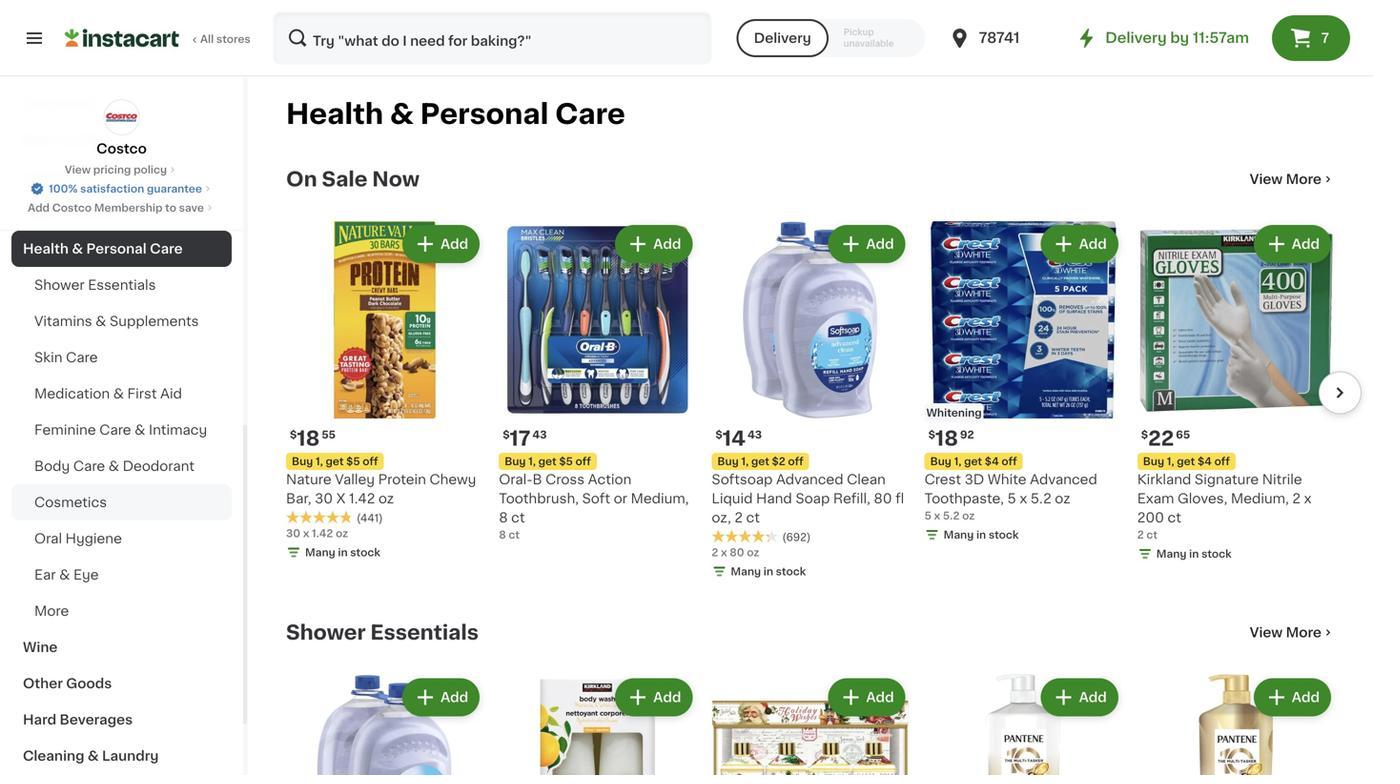 Task type: describe. For each thing, give the bounding box(es) containing it.
78741 button
[[949, 11, 1063, 65]]

& for medication & first aid link at the left of the page
[[113, 387, 124, 401]]

oz down x
[[336, 529, 348, 539]]

x
[[336, 492, 346, 506]]

0 horizontal spatial essentials
[[88, 278, 156, 292]]

oz inside nature valley protein chewy bar, 30 x 1.42 oz
[[379, 492, 394, 506]]

delivery button
[[737, 19, 829, 57]]

or
[[614, 492, 627, 506]]

17
[[510, 429, 531, 449]]

laundry
[[102, 750, 159, 763]]

100%
[[49, 184, 78, 194]]

stock down crest 3d white advanced toothpaste, 5 x 5.2 oz 5 x 5.2 oz
[[989, 530, 1019, 540]]

advanced inside softsoap advanced clean liquid hand soap refill, 80 fl oz, 2 ct
[[776, 473, 844, 487]]

oz down toothpaste,
[[962, 511, 975, 521]]

14
[[723, 429, 746, 449]]

$4 for 22
[[1198, 457, 1212, 467]]

2 down 200
[[1138, 530, 1144, 540]]

7
[[1322, 31, 1330, 45]]

all stores link
[[65, 11, 252, 65]]

$4 for 18
[[985, 457, 999, 467]]

view for on sale now
[[1250, 173, 1283, 186]]

1 horizontal spatial personal
[[420, 101, 549, 128]]

more for on sale now
[[1286, 173, 1322, 186]]

1 vertical spatial 80
[[730, 548, 744, 558]]

satisfaction
[[80, 184, 144, 194]]

55
[[322, 430, 336, 440]]

deodorant
[[123, 460, 195, 473]]

cosmetics link
[[11, 484, 232, 521]]

$ 14 43
[[716, 429, 762, 449]]

action
[[588, 473, 632, 487]]

beer & cider link
[[11, 122, 232, 158]]

delivery for delivery by 11:57am
[[1106, 31, 1167, 45]]

kirkland
[[1138, 473, 1192, 487]]

1 horizontal spatial shower
[[286, 623, 366, 643]]

soft
[[582, 492, 610, 506]]

medication & first aid
[[34, 387, 182, 401]]

0 horizontal spatial personal
[[86, 242, 147, 256]]

on
[[286, 169, 317, 189]]

$ 18 55
[[290, 429, 336, 449]]

other goods link
[[11, 666, 232, 702]]

gloves,
[[1178, 492, 1228, 506]]

care for skin care
[[66, 351, 98, 364]]

oz inside product group
[[747, 548, 760, 558]]

get for $ 18 55
[[326, 457, 344, 467]]

floral
[[23, 61, 61, 74]]

cider
[[73, 134, 111, 147]]

eye
[[73, 568, 99, 582]]

1, for $ 18 55
[[316, 457, 323, 467]]

refill,
[[833, 492, 871, 506]]

hard beverages link
[[11, 702, 232, 738]]

aid
[[160, 387, 182, 401]]

buy for $ 18 55
[[292, 457, 313, 467]]

kirkland signature nitrile exam gloves, medium, 2 x 200 ct 2 ct
[[1138, 473, 1312, 540]]

1 vertical spatial shower essentials
[[286, 623, 479, 643]]

100% satisfaction guarantee button
[[30, 177, 214, 196]]

more link
[[11, 593, 232, 629]]

& for health & personal care link
[[72, 242, 83, 256]]

on sale now
[[286, 169, 420, 189]]

buy 1, get $4 off for 18
[[930, 457, 1017, 467]]

now
[[372, 169, 420, 189]]

advanced inside crest 3d white advanced toothpaste, 5 x 5.2 oz 5 x 5.2 oz
[[1030, 473, 1098, 487]]

(441)
[[357, 513, 383, 524]]

electronics
[[23, 97, 101, 111]]

to
[[165, 203, 176, 213]]

1, for $ 18 92
[[954, 457, 962, 467]]

& for vitamins & supplements link
[[96, 315, 106, 328]]

hard
[[23, 713, 56, 727]]

body care & deodorant link
[[11, 448, 232, 484]]

$ for $ 22 65
[[1141, 430, 1148, 440]]

fl
[[896, 492, 904, 506]]

1 horizontal spatial costco
[[96, 142, 147, 155]]

get for $ 14 43
[[751, 457, 770, 467]]

crest
[[925, 473, 961, 487]]

buy 1, get $5 off for 17
[[505, 457, 591, 467]]

1 vertical spatial essentials
[[370, 623, 479, 643]]

bar,
[[286, 492, 311, 506]]

0 vertical spatial shower essentials
[[34, 278, 156, 292]]

vitamins & supplements
[[34, 315, 199, 328]]

clean
[[847, 473, 886, 487]]

beverages
[[60, 713, 133, 727]]

chewy
[[430, 473, 476, 487]]

crest 3d white advanced toothpaste, 5 x 5.2 oz 5 x 5.2 oz
[[925, 473, 1098, 521]]

product group containing 14
[[712, 221, 909, 583]]

guarantee
[[147, 184, 202, 194]]

80 inside softsoap advanced clean liquid hand soap refill, 80 fl oz, 2 ct
[[874, 492, 892, 506]]

shower essentials link for vitamins & supplements link
[[11, 267, 232, 303]]

200
[[1138, 511, 1164, 525]]

ear & eye
[[34, 568, 99, 582]]

more for shower essentials
[[1286, 626, 1322, 640]]

pricing
[[93, 165, 131, 175]]

many in stock down 2 x 80 oz
[[731, 567, 806, 577]]

view more link for shower essentials
[[1250, 623, 1335, 643]]

3d
[[965, 473, 984, 487]]

all
[[200, 34, 214, 44]]

many down toothpaste,
[[944, 530, 974, 540]]

wine
[[23, 641, 58, 654]]

whitening
[[927, 408, 982, 418]]

goods for other goods
[[66, 677, 112, 690]]

service type group
[[737, 19, 926, 57]]

0 horizontal spatial 5.2
[[943, 511, 960, 521]]

oz,
[[712, 511, 731, 525]]

liquor
[[23, 170, 67, 183]]

& up now
[[390, 101, 414, 128]]

stock down (692)
[[776, 567, 806, 577]]

get for $ 17 43
[[539, 457, 557, 467]]

delivery by 11:57am
[[1106, 31, 1249, 45]]

off for $ 14 43
[[788, 457, 804, 467]]

cleaning & laundry
[[23, 750, 159, 763]]

supplements
[[110, 315, 199, 328]]

1 8 from the top
[[499, 511, 508, 525]]

many in stock down toothpaste,
[[944, 530, 1019, 540]]

many in stock down "gloves,"
[[1157, 549, 1232, 560]]

care for feminine care & intimacy
[[99, 423, 131, 437]]

$ 22 65
[[1141, 429, 1190, 449]]

30 x 1.42 oz
[[286, 529, 348, 539]]

other
[[23, 677, 63, 690]]

in down the 30 x 1.42 oz
[[338, 548, 348, 558]]

save
[[179, 203, 204, 213]]

medium, inside oral-b cross action toothbrush, soft or medium, 8 ct 8 ct
[[631, 492, 689, 506]]

1.42 inside nature valley protein chewy bar, 30 x 1.42 oz
[[349, 492, 375, 506]]

100% satisfaction guarantee
[[49, 184, 202, 194]]

2 down the nitrile
[[1293, 492, 1301, 506]]

oral
[[34, 532, 62, 546]]

electronics link
[[11, 86, 232, 122]]

feminine care & intimacy link
[[11, 412, 232, 448]]



Task type: locate. For each thing, give the bounding box(es) containing it.
11:57am
[[1193, 31, 1249, 45]]

care
[[555, 101, 625, 128], [150, 242, 183, 256], [66, 351, 98, 364], [99, 423, 131, 437], [73, 460, 105, 473]]

softsoap
[[712, 473, 773, 487]]

$5 for 17
[[559, 457, 573, 467]]

in down "gloves,"
[[1189, 549, 1199, 560]]

0 horizontal spatial advanced
[[776, 473, 844, 487]]

care inside feminine care & intimacy link
[[99, 423, 131, 437]]

ct
[[746, 511, 760, 525], [511, 511, 525, 525], [1168, 511, 1182, 525], [509, 530, 520, 540], [1147, 530, 1158, 540]]

1 vertical spatial 5
[[925, 511, 932, 521]]

shower essentials
[[34, 278, 156, 292], [286, 623, 479, 643]]

buy 1, get $4 off inside product group
[[1143, 457, 1230, 467]]

2 43 from the left
[[533, 430, 547, 440]]

1 vertical spatial shower
[[286, 623, 366, 643]]

health & personal care down search field at top
[[286, 101, 625, 128]]

1 vertical spatial view more link
[[1250, 623, 1335, 643]]

all stores
[[200, 34, 251, 44]]

0 vertical spatial view more
[[1250, 173, 1322, 186]]

0 horizontal spatial buy 1, get $4 off
[[930, 457, 1017, 467]]

& left first
[[113, 387, 124, 401]]

& for the ear & eye link
[[59, 568, 70, 582]]

get down 65
[[1177, 457, 1195, 467]]

$ left 55
[[290, 430, 297, 440]]

& down first
[[135, 423, 145, 437]]

care inside health & personal care link
[[150, 242, 183, 256]]

2 vertical spatial more
[[1286, 626, 1322, 640]]

2 18 from the left
[[936, 429, 958, 449]]

1 vertical spatial goods
[[66, 677, 112, 690]]

0 vertical spatial health
[[286, 101, 384, 128]]

cross
[[546, 473, 585, 487]]

1 horizontal spatial medium,
[[1231, 492, 1289, 506]]

medium, inside 'kirkland signature nitrile exam gloves, medium, 2 x 200 ct 2 ct'
[[1231, 492, 1289, 506]]

x inside 'kirkland signature nitrile exam gloves, medium, 2 x 200 ct 2 ct'
[[1304, 492, 1312, 506]]

1 horizontal spatial 43
[[748, 430, 762, 440]]

buy for $ 22 65
[[1143, 457, 1165, 467]]

30 inside nature valley protein chewy bar, 30 x 1.42 oz
[[315, 492, 333, 506]]

& down feminine care & intimacy
[[109, 460, 119, 473]]

2 view more link from the top
[[1250, 623, 1335, 643]]

18 left 92
[[936, 429, 958, 449]]

buy 1, get $2 off
[[718, 457, 804, 467]]

get
[[326, 457, 344, 467], [751, 457, 770, 467], [539, 457, 557, 467], [964, 457, 982, 467], [1177, 457, 1195, 467]]

buy for $ 18 92
[[930, 457, 952, 467]]

off for $ 17 43
[[576, 457, 591, 467]]

2 buy 1, get $5 off from the left
[[505, 457, 591, 467]]

0 vertical spatial 30
[[315, 492, 333, 506]]

personal down paper goods link
[[86, 242, 147, 256]]

product group containing 17
[[499, 221, 697, 543]]

off up the cross
[[576, 457, 591, 467]]

1, for $ 22 65
[[1167, 457, 1175, 467]]

shower essentials link for view more link associated with shower essentials
[[286, 622, 479, 644]]

view more for shower essentials
[[1250, 626, 1322, 640]]

★★★★★
[[286, 511, 353, 524], [286, 511, 353, 524], [712, 530, 779, 543], [712, 530, 779, 543]]

goods
[[66, 206, 112, 219], [66, 677, 112, 690]]

buy up softsoap
[[718, 457, 739, 467]]

liquid
[[712, 492, 753, 506]]

None search field
[[273, 11, 712, 65]]

health & personal care link
[[11, 231, 232, 267]]

1, for $ 14 43
[[741, 457, 749, 467]]

$ up oral- on the bottom
[[503, 430, 510, 440]]

0 vertical spatial 1.42
[[349, 492, 375, 506]]

costco logo image
[[103, 99, 140, 135]]

1 horizontal spatial 80
[[874, 492, 892, 506]]

4 buy from the left
[[930, 457, 952, 467]]

goods down satisfaction
[[66, 206, 112, 219]]

get for $ 22 65
[[1177, 457, 1195, 467]]

8 down oral- on the bottom
[[499, 511, 508, 525]]

43 inside the $ 14 43
[[748, 430, 762, 440]]

4 off from the left
[[1002, 457, 1017, 467]]

8 down toothbrush,
[[499, 530, 506, 540]]

feminine care & intimacy
[[34, 423, 207, 437]]

2 view more from the top
[[1250, 626, 1322, 640]]

buy up crest
[[930, 457, 952, 467]]

more
[[1286, 173, 1322, 186], [34, 605, 69, 618], [1286, 626, 1322, 640]]

in down hand
[[764, 567, 773, 577]]

0 vertical spatial view more link
[[1250, 170, 1335, 189]]

advanced up soap
[[776, 473, 844, 487]]

ct for toothbrush,
[[509, 530, 520, 540]]

delivery for delivery
[[754, 31, 811, 45]]

add costco membership to save
[[28, 203, 204, 213]]

1 horizontal spatial shower essentials
[[286, 623, 479, 643]]

view for shower essentials
[[1250, 626, 1283, 640]]

buy 1, get $4 off up 3d
[[930, 457, 1017, 467]]

0 vertical spatial 8
[[499, 511, 508, 525]]

get up valley
[[326, 457, 344, 467]]

1 vertical spatial health & personal care
[[23, 242, 183, 256]]

& for beer & cider link at the top
[[59, 134, 70, 147]]

1 $4 from the left
[[985, 457, 999, 467]]

1 horizontal spatial 30
[[315, 492, 333, 506]]

3 1, from the left
[[529, 457, 536, 467]]

& down beverages
[[88, 750, 99, 763]]

view
[[65, 165, 91, 175], [1250, 173, 1283, 186], [1250, 626, 1283, 640]]

first
[[127, 387, 157, 401]]

2 buy from the left
[[718, 457, 739, 467]]

$ for $ 18 55
[[290, 430, 297, 440]]

buy for $ 17 43
[[505, 457, 526, 467]]

18 left 55
[[297, 429, 320, 449]]

health down paper
[[23, 242, 69, 256]]

many down 2 x 80 oz
[[731, 567, 761, 577]]

1 vertical spatial health
[[23, 242, 69, 256]]

1.42
[[349, 492, 375, 506], [312, 529, 333, 539]]

0 horizontal spatial health
[[23, 242, 69, 256]]

0 horizontal spatial 30
[[286, 529, 300, 539]]

ct for gloves,
[[1147, 530, 1158, 540]]

advanced right white
[[1030, 473, 1098, 487]]

buy 1, get $5 off inside product group
[[505, 457, 591, 467]]

5 get from the left
[[1177, 457, 1195, 467]]

1 1, from the left
[[316, 457, 323, 467]]

2 8 from the top
[[499, 530, 506, 540]]

0 vertical spatial shower essentials link
[[11, 267, 232, 303]]

1 vertical spatial 1.42
[[312, 529, 333, 539]]

1 advanced from the left
[[776, 473, 844, 487]]

1 view more from the top
[[1250, 173, 1322, 186]]

1, up 'b'
[[529, 457, 536, 467]]

off up valley
[[363, 457, 378, 467]]

nature
[[286, 473, 332, 487]]

$5 up the cross
[[559, 457, 573, 467]]

$ 17 43
[[503, 429, 547, 449]]

0 horizontal spatial $5
[[346, 457, 360, 467]]

buy up nature
[[292, 457, 313, 467]]

0 vertical spatial more
[[1286, 173, 1322, 186]]

3 off from the left
[[576, 457, 591, 467]]

buy
[[292, 457, 313, 467], [718, 457, 739, 467], [505, 457, 526, 467], [930, 457, 952, 467], [1143, 457, 1165, 467]]

1 get from the left
[[326, 457, 344, 467]]

5.2 down toothpaste,
[[943, 511, 960, 521]]

delivery inside button
[[754, 31, 811, 45]]

1 horizontal spatial delivery
[[1106, 31, 1167, 45]]

vitamins & supplements link
[[11, 303, 232, 340]]

1, up kirkland at the right of the page
[[1167, 457, 1175, 467]]

0 vertical spatial personal
[[420, 101, 549, 128]]

5 down white
[[1008, 492, 1016, 506]]

43 right 17
[[533, 430, 547, 440]]

buy 1, get $5 off for 18
[[292, 457, 378, 467]]

personal down search field at top
[[420, 101, 549, 128]]

1 vertical spatial shower essentials link
[[286, 622, 479, 644]]

care inside skin care link
[[66, 351, 98, 364]]

in down toothpaste,
[[977, 530, 986, 540]]

hard beverages
[[23, 713, 133, 727]]

&
[[390, 101, 414, 128], [59, 134, 70, 147], [72, 242, 83, 256], [96, 315, 106, 328], [113, 387, 124, 401], [135, 423, 145, 437], [109, 460, 119, 473], [59, 568, 70, 582], [88, 750, 99, 763]]

$5 for 18
[[346, 457, 360, 467]]

goods for paper goods
[[66, 206, 112, 219]]

oz left exam
[[1055, 492, 1071, 506]]

off for $ 18 92
[[1002, 457, 1017, 467]]

43 right 14
[[748, 430, 762, 440]]

item carousel region
[[286, 214, 1362, 591]]

other goods
[[23, 677, 112, 690]]

off for $ 22 65
[[1215, 457, 1230, 467]]

1 off from the left
[[363, 457, 378, 467]]

on sale now link
[[286, 168, 420, 191]]

buy 1, get $5 off up valley
[[292, 457, 378, 467]]

0 horizontal spatial 5
[[925, 511, 932, 521]]

2 off from the left
[[788, 457, 804, 467]]

$ inside $ 18 92
[[929, 430, 936, 440]]

get for $ 18 92
[[964, 457, 982, 467]]

1 goods from the top
[[66, 206, 112, 219]]

$2
[[772, 457, 786, 467]]

$ for $ 18 92
[[929, 430, 936, 440]]

30 left x
[[315, 492, 333, 506]]

skin
[[34, 351, 63, 364]]

medium,
[[631, 492, 689, 506], [1231, 492, 1289, 506]]

1 horizontal spatial $5
[[559, 457, 573, 467]]

0 horizontal spatial buy 1, get $5 off
[[292, 457, 378, 467]]

1 medium, from the left
[[631, 492, 689, 506]]

1 vertical spatial 8
[[499, 530, 506, 540]]

0 horizontal spatial shower essentials link
[[11, 267, 232, 303]]

medication
[[34, 387, 110, 401]]

2 get from the left
[[751, 457, 770, 467]]

43 for 17
[[533, 430, 547, 440]]

0 vertical spatial costco
[[96, 142, 147, 155]]

1 horizontal spatial 1.42
[[349, 492, 375, 506]]

& right vitamins
[[96, 315, 106, 328]]

2 medium, from the left
[[1231, 492, 1289, 506]]

cosmetics
[[34, 496, 107, 509]]

get up 'b'
[[539, 457, 557, 467]]

care inside body care & deodorant link
[[73, 460, 105, 473]]

1 horizontal spatial 5
[[1008, 492, 1016, 506]]

0 vertical spatial 80
[[874, 492, 892, 506]]

off right $2
[[788, 457, 804, 467]]

1 buy from the left
[[292, 457, 313, 467]]

toothpaste,
[[925, 492, 1004, 506]]

1 43 from the left
[[748, 430, 762, 440]]

5 $ from the left
[[1141, 430, 1148, 440]]

2 right oz,
[[735, 511, 743, 525]]

0 horizontal spatial medium,
[[631, 492, 689, 506]]

health & personal care down paper goods link
[[23, 242, 183, 256]]

0 horizontal spatial 43
[[533, 430, 547, 440]]

buy up oral- on the bottom
[[505, 457, 526, 467]]

off up white
[[1002, 457, 1017, 467]]

delivery by 11:57am link
[[1075, 27, 1249, 50]]

1.42 down nature
[[312, 529, 333, 539]]

add costco membership to save link
[[28, 200, 215, 216]]

$ down the whitening
[[929, 430, 936, 440]]

cleaning
[[23, 750, 84, 763]]

1 vertical spatial personal
[[86, 242, 147, 256]]

oral hygiene link
[[11, 521, 232, 557]]

buy for $ 14 43
[[718, 457, 739, 467]]

view more for on sale now
[[1250, 173, 1322, 186]]

43 inside $ 17 43
[[533, 430, 547, 440]]

1 horizontal spatial buy 1, get $4 off
[[1143, 457, 1230, 467]]

0 vertical spatial health & personal care
[[286, 101, 625, 128]]

18 for $ 18 92
[[936, 429, 958, 449]]

goods up beverages
[[66, 677, 112, 690]]

0 vertical spatial essentials
[[88, 278, 156, 292]]

buy 1, get $4 off
[[930, 457, 1017, 467], [1143, 457, 1230, 467]]

0 horizontal spatial shower essentials
[[34, 278, 156, 292]]

$ inside the $ 18 55
[[290, 430, 297, 440]]

view more
[[1250, 173, 1322, 186], [1250, 626, 1322, 640]]

oz
[[379, 492, 394, 506], [1055, 492, 1071, 506], [962, 511, 975, 521], [336, 529, 348, 539], [747, 548, 760, 558]]

& for cleaning & laundry "link"
[[88, 750, 99, 763]]

18 for $ 18 55
[[297, 429, 320, 449]]

0 horizontal spatial shower
[[34, 278, 85, 292]]

80 down oz,
[[730, 548, 744, 558]]

buy up kirkland at the right of the page
[[1143, 457, 1165, 467]]

1, up nature
[[316, 457, 323, 467]]

costco up view pricing policy link
[[96, 142, 147, 155]]

5.2 right toothpaste,
[[1031, 492, 1052, 506]]

3 buy from the left
[[505, 457, 526, 467]]

buy 1, get $5 off up 'b'
[[505, 457, 591, 467]]

care for body care & deodorant
[[73, 460, 105, 473]]

$ inside the $ 14 43
[[716, 430, 723, 440]]

2 down oz,
[[712, 548, 718, 558]]

1 horizontal spatial essentials
[[370, 623, 479, 643]]

0 horizontal spatial delivery
[[754, 31, 811, 45]]

1, for $ 17 43
[[529, 457, 536, 467]]

3 get from the left
[[539, 457, 557, 467]]

1,
[[316, 457, 323, 467], [741, 457, 749, 467], [529, 457, 536, 467], [954, 457, 962, 467], [1167, 457, 1175, 467]]

1 view more link from the top
[[1250, 170, 1335, 189]]

1 horizontal spatial shower essentials link
[[286, 622, 479, 644]]

medium, right 'or'
[[631, 492, 689, 506]]

4 get from the left
[[964, 457, 982, 467]]

buy 1, get $4 off for 22
[[1143, 457, 1230, 467]]

instacart logo image
[[65, 27, 179, 50]]

0 horizontal spatial $4
[[985, 457, 999, 467]]

delivery
[[1106, 31, 1167, 45], [754, 31, 811, 45]]

get up 3d
[[964, 457, 982, 467]]

oral-b cross action toothbrush, soft or medium, 8 ct 8 ct
[[499, 473, 689, 540]]

43
[[748, 430, 762, 440], [533, 430, 547, 440]]

$ up buy 1, get $2 off at the right of the page
[[716, 430, 723, 440]]

2 $5 from the left
[[559, 457, 573, 467]]

1 horizontal spatial 18
[[936, 429, 958, 449]]

Search field
[[275, 13, 710, 63]]

1 horizontal spatial 5.2
[[1031, 492, 1052, 506]]

stock down 'kirkland signature nitrile exam gloves, medium, 2 x 200 ct 2 ct' on the right bottom
[[1202, 549, 1232, 560]]

0 vertical spatial shower
[[34, 278, 85, 292]]

softsoap advanced clean liquid hand soap refill, 80 fl oz, 2 ct
[[712, 473, 904, 525]]

4 1, from the left
[[954, 457, 962, 467]]

oral-
[[499, 473, 533, 487]]

paper
[[23, 206, 63, 219]]

1 horizontal spatial advanced
[[1030, 473, 1098, 487]]

1 $ from the left
[[290, 430, 297, 440]]

$4 inside product group
[[1198, 457, 1212, 467]]

stores
[[216, 34, 251, 44]]

paper goods
[[23, 206, 112, 219]]

nitrile
[[1263, 473, 1302, 487]]

1 18 from the left
[[297, 429, 320, 449]]

oz down protein
[[379, 492, 394, 506]]

$ left 65
[[1141, 430, 1148, 440]]

oral hygiene
[[34, 532, 122, 546]]

1, up softsoap
[[741, 457, 749, 467]]

2 buy 1, get $4 off from the left
[[1143, 457, 1230, 467]]

hygiene
[[65, 532, 122, 546]]

43 for 14
[[748, 430, 762, 440]]

& right the ear
[[59, 568, 70, 582]]

2 inside softsoap advanced clean liquid hand soap refill, 80 fl oz, 2 ct
[[735, 511, 743, 525]]

health up sale
[[286, 101, 384, 128]]

$ for $ 14 43
[[716, 430, 723, 440]]

0 horizontal spatial 1.42
[[312, 529, 333, 539]]

5.2
[[1031, 492, 1052, 506], [943, 511, 960, 521]]

& inside "link"
[[88, 750, 99, 763]]

5 1, from the left
[[1167, 457, 1175, 467]]

1 vertical spatial 30
[[286, 529, 300, 539]]

0 vertical spatial 5.2
[[1031, 492, 1052, 506]]

22
[[1148, 429, 1174, 449]]

& right beer
[[59, 134, 70, 147]]

buy 1, get $4 off down 65
[[1143, 457, 1230, 467]]

b
[[533, 473, 542, 487]]

2 advanced from the left
[[1030, 473, 1098, 487]]

ct for hand
[[746, 511, 760, 525]]

80 left fl
[[874, 492, 892, 506]]

many down 200
[[1157, 549, 1187, 560]]

skin care link
[[11, 340, 232, 376]]

many in stock down the 30 x 1.42 oz
[[305, 548, 380, 558]]

0 horizontal spatial 80
[[730, 548, 744, 558]]

$4 up white
[[985, 457, 999, 467]]

0 horizontal spatial costco
[[52, 203, 92, 213]]

2 goods from the top
[[66, 677, 112, 690]]

$ for $ 17 43
[[503, 430, 510, 440]]

30 down bar,
[[286, 529, 300, 539]]

1 vertical spatial more
[[34, 605, 69, 618]]

many
[[944, 530, 974, 540], [305, 548, 335, 558], [1157, 549, 1187, 560], [731, 567, 761, 577]]

0 horizontal spatial 18
[[297, 429, 320, 449]]

1.42 down valley
[[349, 492, 375, 506]]

protein
[[378, 473, 426, 487]]

costco down 100%
[[52, 203, 92, 213]]

floral link
[[11, 50, 232, 86]]

1 horizontal spatial buy 1, get $5 off
[[505, 457, 591, 467]]

30
[[315, 492, 333, 506], [286, 529, 300, 539]]

$5 up valley
[[346, 457, 360, 467]]

body
[[34, 460, 70, 473]]

nature valley protein chewy bar, 30 x 1.42 oz
[[286, 473, 476, 506]]

ct inside softsoap advanced clean liquid hand soap refill, 80 fl oz, 2 ct
[[746, 511, 760, 525]]

1 horizontal spatial $4
[[1198, 457, 1212, 467]]

1 horizontal spatial health
[[286, 101, 384, 128]]

medication & first aid link
[[11, 376, 232, 412]]

1 vertical spatial costco
[[52, 203, 92, 213]]

1 vertical spatial view more
[[1250, 626, 1322, 640]]

1 $5 from the left
[[346, 457, 360, 467]]

8
[[499, 511, 508, 525], [499, 530, 506, 540]]

x
[[1020, 492, 1027, 506], [1304, 492, 1312, 506], [934, 511, 941, 521], [303, 529, 309, 539], [721, 548, 727, 558]]

$ inside $ 17 43
[[503, 430, 510, 440]]

2 $4 from the left
[[1198, 457, 1212, 467]]

65
[[1176, 430, 1190, 440]]

signature
[[1195, 473, 1259, 487]]

product group
[[286, 221, 484, 564], [499, 221, 697, 543], [712, 221, 909, 583], [925, 221, 1122, 547], [1138, 221, 1335, 566], [286, 675, 484, 775], [499, 675, 697, 775], [712, 675, 909, 775], [925, 675, 1122, 775], [1138, 675, 1335, 775]]

0 vertical spatial goods
[[66, 206, 112, 219]]

medium, down the nitrile
[[1231, 492, 1289, 506]]

2 $ from the left
[[716, 430, 723, 440]]

stock down (441)
[[350, 548, 380, 558]]

3 $ from the left
[[503, 430, 510, 440]]

toothbrush,
[[499, 492, 579, 506]]

2 1, from the left
[[741, 457, 749, 467]]

off for $ 18 55
[[363, 457, 378, 467]]

wine link
[[11, 629, 232, 666]]

get left $2
[[751, 457, 770, 467]]

view more link for on sale now
[[1250, 170, 1335, 189]]

1 vertical spatial 5.2
[[943, 511, 960, 521]]

health
[[286, 101, 384, 128], [23, 242, 69, 256]]

view pricing policy link
[[65, 162, 178, 177]]

ear
[[34, 568, 56, 582]]

2
[[1293, 492, 1301, 506], [735, 511, 743, 525], [1138, 530, 1144, 540], [712, 548, 718, 558]]

soap
[[796, 492, 830, 506]]

paper goods link
[[11, 195, 232, 231]]

white
[[988, 473, 1027, 487]]

1 horizontal spatial health & personal care
[[286, 101, 625, 128]]

& down paper goods
[[72, 242, 83, 256]]

$4 up signature on the bottom
[[1198, 457, 1212, 467]]

$ inside $ 22 65
[[1141, 430, 1148, 440]]

product group containing 22
[[1138, 221, 1335, 566]]

5 down crest
[[925, 511, 932, 521]]

5 off from the left
[[1215, 457, 1230, 467]]

1 buy 1, get $4 off from the left
[[930, 457, 1017, 467]]

1, up crest
[[954, 457, 962, 467]]

4 $ from the left
[[929, 430, 936, 440]]

0 vertical spatial 5
[[1008, 492, 1016, 506]]

1 buy 1, get $5 off from the left
[[292, 457, 378, 467]]

$5 inside product group
[[559, 457, 573, 467]]

many down the 30 x 1.42 oz
[[305, 548, 335, 558]]

off up signature on the bottom
[[1215, 457, 1230, 467]]

oz down liquid
[[747, 548, 760, 558]]

delivery inside 'link'
[[1106, 31, 1167, 45]]

5 buy from the left
[[1143, 457, 1165, 467]]

0 horizontal spatial health & personal care
[[23, 242, 183, 256]]



Task type: vqa. For each thing, say whether or not it's contained in the screenshot.
'1'
no



